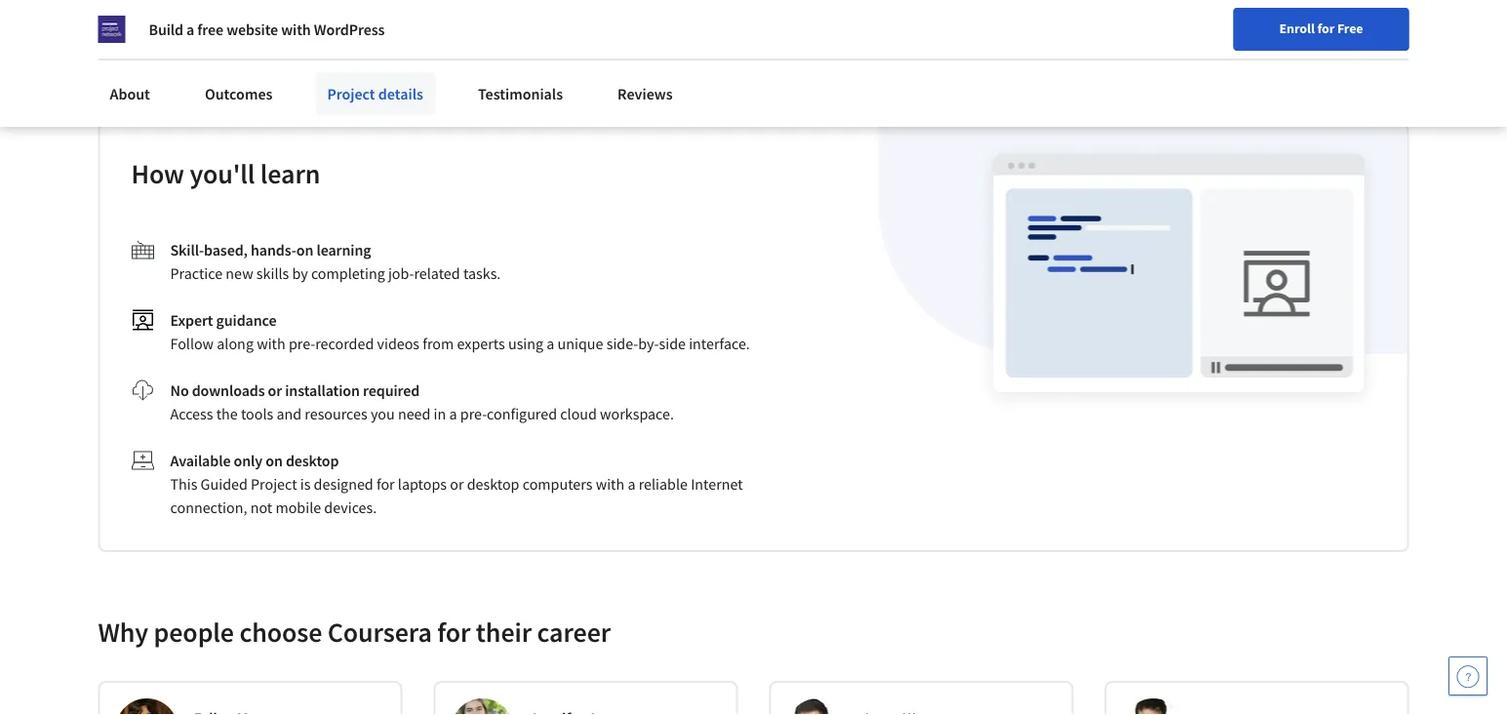 Task type: vqa. For each thing, say whether or not it's contained in the screenshot.


Task type: describe. For each thing, give the bounding box(es) containing it.
why
[[98, 615, 148, 649]]

for inside available only on desktop this guided project is designed for laptops or desktop computers with a reliable internet connection, not mobile devices.
[[377, 474, 395, 494]]

coursera
[[328, 615, 432, 649]]

skill-based, hands-on learning practice new skills by completing job-related tasks.
[[170, 240, 501, 283]]

videos
[[377, 334, 420, 353]]

side
[[659, 334, 686, 353]]

learning
[[317, 240, 371, 259]]

a inside no downloads or installation required access the tools and resources you need in a pre-configured cloud workspace.
[[449, 404, 457, 423]]

interface.
[[689, 334, 750, 353]]

about link
[[98, 72, 162, 115]]

reliable
[[639, 474, 688, 494]]

using
[[508, 334, 544, 353]]

expert
[[170, 310, 213, 330]]

guided
[[201, 474, 248, 494]]

connection,
[[170, 498, 247, 517]]

enroll
[[1280, 20, 1315, 37]]

available only on desktop this guided project is designed for laptops or desktop computers with a reliable internet connection, not mobile devices.
[[170, 451, 743, 517]]

need
[[398, 404, 431, 423]]

their
[[476, 615, 532, 649]]

build a free website with wordpress
[[149, 20, 385, 39]]

outcomes
[[205, 84, 273, 103]]

skill-
[[170, 240, 204, 259]]

skills
[[256, 263, 289, 283]]

recorded
[[315, 334, 374, 353]]

or inside no downloads or installation required access the tools and resources you need in a pre-configured cloud workspace.
[[268, 380, 282, 400]]

the
[[216, 404, 238, 423]]

computers
[[523, 474, 593, 494]]

you
[[371, 404, 395, 423]]

no
[[170, 380, 189, 400]]

details
[[378, 84, 423, 103]]

1 horizontal spatial for
[[437, 615, 471, 649]]

why people choose coursera for their career
[[98, 615, 611, 649]]

reviews
[[618, 84, 673, 103]]

how
[[131, 157, 184, 191]]

designed
[[314, 474, 373, 494]]

a inside available only on desktop this guided project is designed for laptops or desktop computers with a reliable internet connection, not mobile devices.
[[628, 474, 636, 494]]

1 vertical spatial desktop
[[467, 474, 520, 494]]

internet
[[691, 474, 743, 494]]

or inside available only on desktop this guided project is designed for laptops or desktop computers with a reliable internet connection, not mobile devices.
[[450, 474, 464, 494]]

project inside available only on desktop this guided project is designed for laptops or desktop computers with a reliable internet connection, not mobile devices.
[[251, 474, 297, 494]]

resources
[[305, 404, 368, 423]]

enroll for free button
[[1234, 8, 1409, 51]]

practice
[[170, 263, 223, 283]]

you'll
[[190, 157, 255, 191]]

unique
[[558, 334, 603, 353]]

not
[[250, 498, 272, 517]]

no downloads or installation required access the tools and resources you need in a pre-configured cloud workspace.
[[170, 380, 674, 423]]

expert guidance follow along with pre-recorded videos from experts using a unique side-by-side interface.
[[170, 310, 750, 353]]

by
[[292, 263, 308, 283]]

pre- inside no downloads or installation required access the tools and resources you need in a pre-configured cloud workspace.
[[460, 404, 487, 423]]

for inside button
[[1318, 20, 1335, 37]]

and
[[277, 404, 302, 423]]

along
[[217, 334, 254, 353]]

how you'll learn
[[131, 157, 320, 191]]

tasks.
[[463, 263, 501, 283]]

enroll for free
[[1280, 20, 1363, 37]]

laptops
[[398, 474, 447, 494]]

help center image
[[1457, 664, 1480, 688]]

guidance
[[216, 310, 277, 330]]

in
[[434, 404, 446, 423]]

on inside skill-based, hands-on learning practice new skills by completing job-related tasks.
[[296, 240, 313, 259]]



Task type: locate. For each thing, give the bounding box(es) containing it.
website
[[227, 20, 278, 39]]

0 horizontal spatial or
[[268, 380, 282, 400]]

1 horizontal spatial desktop
[[467, 474, 520, 494]]

1 vertical spatial pre-
[[460, 404, 487, 423]]

with for pre-
[[257, 334, 286, 353]]

0 vertical spatial pre-
[[289, 334, 315, 353]]

a left the reliable
[[628, 474, 636, 494]]

desktop up is
[[286, 451, 339, 470]]

1 vertical spatial or
[[450, 474, 464, 494]]

downloads
[[192, 380, 265, 400]]

for left laptops
[[377, 474, 395, 494]]

0 horizontal spatial for
[[377, 474, 395, 494]]

build
[[149, 20, 183, 39]]

1 vertical spatial project
[[251, 474, 297, 494]]

on right only
[[266, 451, 283, 470]]

project
[[327, 84, 375, 103], [251, 474, 297, 494]]

0 vertical spatial with
[[281, 20, 311, 39]]

a right in
[[449, 404, 457, 423]]

with for wordpress
[[281, 20, 311, 39]]

cloud
[[560, 404, 597, 423]]

experts
[[457, 334, 505, 353]]

with down guidance
[[257, 334, 286, 353]]

2 vertical spatial for
[[437, 615, 471, 649]]

by-
[[638, 334, 659, 353]]

from
[[423, 334, 454, 353]]

configured
[[487, 404, 557, 423]]

completing
[[311, 263, 385, 283]]

0 horizontal spatial desktop
[[286, 451, 339, 470]]

1 vertical spatial on
[[266, 451, 283, 470]]

with right website
[[281, 20, 311, 39]]

on
[[296, 240, 313, 259], [266, 451, 283, 470]]

side-
[[607, 334, 638, 353]]

tools
[[241, 404, 273, 423]]

a inside expert guidance follow along with pre-recorded videos from experts using a unique side-by-side interface.
[[547, 334, 555, 353]]

or up and
[[268, 380, 282, 400]]

hands-
[[251, 240, 296, 259]]

installation
[[285, 380, 360, 400]]

related
[[414, 263, 460, 283]]

outcomes link
[[193, 72, 284, 115]]

pre-
[[289, 334, 315, 353], [460, 404, 487, 423]]

based,
[[204, 240, 248, 259]]

on up by
[[296, 240, 313, 259]]

project details
[[327, 84, 423, 103]]

or
[[268, 380, 282, 400], [450, 474, 464, 494]]

testimonials
[[478, 84, 563, 103]]

free
[[1338, 20, 1363, 37]]

desktop
[[286, 451, 339, 470], [467, 474, 520, 494]]

people
[[154, 615, 234, 649]]

only
[[234, 451, 263, 470]]

1 horizontal spatial pre-
[[460, 404, 487, 423]]

2 vertical spatial with
[[596, 474, 625, 494]]

access
[[170, 404, 213, 423]]

0 horizontal spatial pre-
[[289, 334, 315, 353]]

0 vertical spatial project
[[327, 84, 375, 103]]

is
[[300, 474, 311, 494]]

0 vertical spatial or
[[268, 380, 282, 400]]

1 horizontal spatial or
[[450, 474, 464, 494]]

job-
[[388, 263, 414, 283]]

project details link
[[316, 72, 435, 115]]

for left their
[[437, 615, 471, 649]]

about
[[110, 84, 150, 103]]

with right 'computers'
[[596, 474, 625, 494]]

None search field
[[278, 12, 707, 51]]

wordpress
[[314, 20, 385, 39]]

free
[[197, 20, 223, 39]]

0 vertical spatial on
[[296, 240, 313, 259]]

career
[[537, 615, 611, 649]]

with inside expert guidance follow along with pre-recorded videos from experts using a unique side-by-side interface.
[[257, 334, 286, 353]]

with inside available only on desktop this guided project is designed for laptops or desktop computers with a reliable internet connection, not mobile devices.
[[596, 474, 625, 494]]

0 horizontal spatial on
[[266, 451, 283, 470]]

0 vertical spatial for
[[1318, 20, 1335, 37]]

pre- up the installation
[[289, 334, 315, 353]]

choose
[[239, 615, 322, 649]]

pre- right in
[[460, 404, 487, 423]]

required
[[363, 380, 420, 400]]

this
[[170, 474, 197, 494]]

menu item
[[1098, 20, 1223, 83]]

click to expand item image
[[139, 0, 305, 24]]

reviews link
[[606, 72, 685, 115]]

devices.
[[324, 498, 377, 517]]

coursera project network image
[[98, 16, 125, 43]]

available
[[170, 451, 231, 470]]

mobile
[[276, 498, 321, 517]]

coursera image
[[23, 16, 147, 47]]

or right laptops
[[450, 474, 464, 494]]

a left free
[[186, 20, 194, 39]]

0 vertical spatial desktop
[[286, 451, 339, 470]]

2 horizontal spatial for
[[1318, 20, 1335, 37]]

with
[[281, 20, 311, 39], [257, 334, 286, 353], [596, 474, 625, 494]]

on inside available only on desktop this guided project is designed for laptops or desktop computers with a reliable internet connection, not mobile devices.
[[266, 451, 283, 470]]

show notifications image
[[1244, 24, 1267, 48]]

0 horizontal spatial project
[[251, 474, 297, 494]]

new
[[226, 263, 253, 283]]

workspace.
[[600, 404, 674, 423]]

a right using
[[547, 334, 555, 353]]

testimonials link
[[466, 72, 575, 115]]

1 vertical spatial for
[[377, 474, 395, 494]]

1 vertical spatial with
[[257, 334, 286, 353]]

1 horizontal spatial on
[[296, 240, 313, 259]]

for left free
[[1318, 20, 1335, 37]]

pre- inside expert guidance follow along with pre-recorded videos from experts using a unique side-by-side interface.
[[289, 334, 315, 353]]

project up not
[[251, 474, 297, 494]]

desktop left 'computers'
[[467, 474, 520, 494]]

a
[[186, 20, 194, 39], [547, 334, 555, 353], [449, 404, 457, 423], [628, 474, 636, 494]]

project left details
[[327, 84, 375, 103]]

follow
[[170, 334, 214, 353]]

for
[[1318, 20, 1335, 37], [377, 474, 395, 494], [437, 615, 471, 649]]

learn
[[260, 157, 320, 191]]

1 horizontal spatial project
[[327, 84, 375, 103]]



